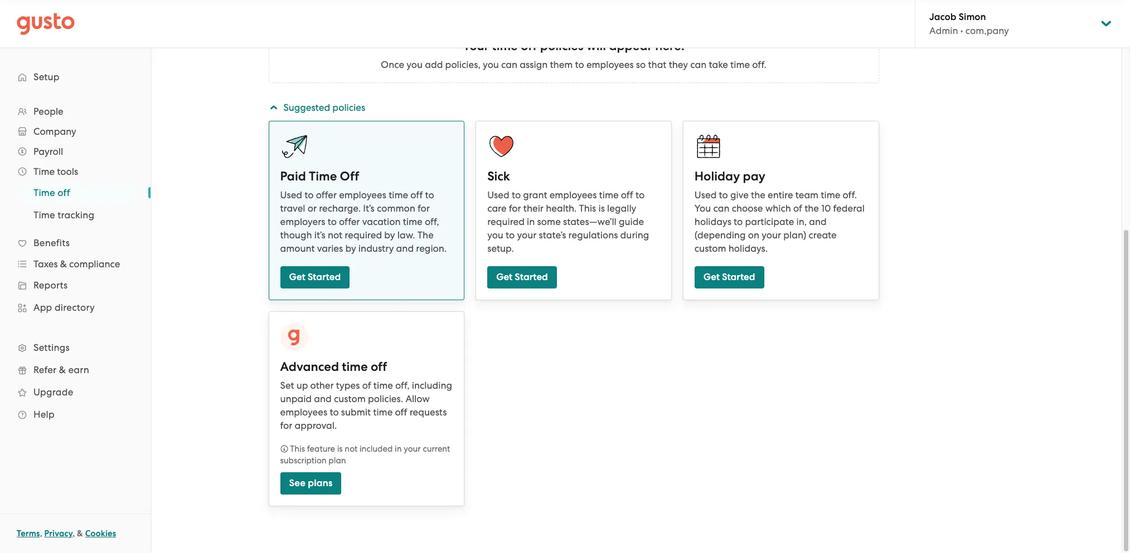 Task type: vqa. For each thing, say whether or not it's contained in the screenshot.
checklist
no



Task type: locate. For each thing, give the bounding box(es) containing it.
policies right the suggested
[[333, 102, 365, 113]]

off inside set up other types of time off, including unpaid and custom policies. allow employees to submit time off requests for approval.
[[395, 407, 407, 418]]

1 vertical spatial and
[[396, 243, 414, 254]]

employers
[[280, 216, 325, 228]]

0 horizontal spatial of
[[362, 380, 371, 392]]

0 vertical spatial policies
[[540, 38, 584, 54]]

0 horizontal spatial used
[[280, 190, 302, 201]]

1 vertical spatial by
[[345, 243, 356, 254]]

appear
[[609, 38, 652, 54]]

region.
[[416, 243, 447, 254]]

vacation
[[362, 216, 401, 228]]

off inside "used to offer employees time off to travel or recharge. it's common for employers to offer vacation time off, though it's not required by law. the amount varies by industry and region."
[[411, 190, 423, 201]]

2 get started from the left
[[496, 272, 548, 283]]

taxes
[[33, 259, 58, 270]]

1 horizontal spatial and
[[396, 243, 414, 254]]

1 horizontal spatial your
[[517, 230, 537, 241]]

employees inside your time off policies will appear here! once you add policies, you can assign them to employees so that they can take time off.
[[587, 59, 634, 70]]

get down setup.
[[496, 272, 513, 283]]

of inside used to give the entire team time off. you can choose which of the 10 federal holidays to participate in, and (depending on your plan) create custom holidays.
[[794, 203, 803, 214]]

to
[[575, 59, 584, 70], [305, 190, 314, 201], [425, 190, 434, 201], [512, 190, 521, 201], [636, 190, 645, 201], [719, 190, 728, 201], [328, 216, 337, 228], [734, 216, 743, 228], [506, 230, 515, 241], [330, 407, 339, 418]]

can left assign
[[501, 59, 518, 70]]

get started down setup.
[[496, 272, 548, 283]]

for right care
[[509, 203, 521, 214]]

employees down the will
[[587, 59, 634, 70]]

privacy
[[44, 529, 73, 539]]

gusto navigation element
[[0, 48, 151, 444]]

of right types
[[362, 380, 371, 392]]

off. right take
[[753, 59, 767, 70]]

holiday
[[695, 169, 740, 184]]

taxes & compliance
[[33, 259, 120, 270]]

used inside used to give the entire team time off. you can choose which of the 10 federal holidays to participate in, and (depending on your plan) create custom holidays.
[[695, 190, 717, 201]]

get started for paid time off
[[289, 272, 341, 283]]

you down your
[[483, 59, 499, 70]]

your down participate
[[762, 230, 781, 241]]

1 horizontal spatial custom
[[695, 243, 726, 254]]

will
[[587, 38, 606, 54]]

time up types
[[342, 360, 368, 375]]

time inside time tools dropdown button
[[33, 166, 55, 177]]

policies
[[540, 38, 584, 54], [333, 102, 365, 113]]

help
[[33, 409, 55, 421]]

1 vertical spatial of
[[362, 380, 371, 392]]

1 vertical spatial the
[[805, 203, 819, 214]]

by right varies
[[345, 243, 356, 254]]

off, inside set up other types of time off, including unpaid and custom policies. allow employees to submit time off requests for approval.
[[395, 380, 410, 392]]

not
[[328, 230, 343, 241], [345, 445, 358, 455]]

in
[[527, 216, 535, 228], [395, 445, 402, 455]]

time off link
[[20, 183, 139, 203]]

for inside "used to offer employees time off to travel or recharge. it's common for employers to offer vacation time off, though it's not required by law. the amount varies by industry and region."
[[418, 203, 430, 214]]

to inside your time off policies will appear here! once you add policies, you can assign them to employees so that they can take time off.
[[575, 59, 584, 70]]

list containing time off
[[0, 182, 151, 226]]

, left cookies
[[73, 529, 75, 539]]

0 horizontal spatial get
[[289, 272, 305, 283]]

state's
[[539, 230, 566, 241]]

in inside the used to grant employees time off to care for their health. this is legally required in some states—we'll guide you to your state's regulations during setup.
[[527, 216, 535, 228]]

1 horizontal spatial in
[[527, 216, 535, 228]]

off. up federal
[[843, 190, 857, 201]]

0 vertical spatial the
[[751, 190, 766, 201]]

2 horizontal spatial get started
[[704, 272, 755, 283]]

you up setup.
[[488, 230, 504, 241]]

1 started from the left
[[308, 272, 341, 283]]

the down team
[[805, 203, 819, 214]]

is inside the used to grant employees time off to care for their health. this is legally required in some states—we'll guide you to your state's regulations during setup.
[[599, 203, 605, 214]]

this up subscription
[[290, 445, 305, 455]]

3 get from the left
[[704, 272, 720, 283]]

3 get started from the left
[[704, 272, 755, 283]]

suggested policies
[[284, 102, 365, 113]]

1 vertical spatial policies
[[333, 102, 365, 113]]

1 vertical spatial not
[[345, 445, 358, 455]]

1 vertical spatial offer
[[339, 216, 360, 228]]

0 horizontal spatial in
[[395, 445, 402, 455]]

offer down recharge.
[[339, 216, 360, 228]]

time for time off
[[33, 187, 55, 199]]

2 , from the left
[[73, 529, 75, 539]]

1 horizontal spatial policies
[[540, 38, 584, 54]]

app directory link
[[11, 298, 139, 318]]

started down state's in the top of the page
[[515, 272, 548, 283]]

time down policies.
[[373, 407, 393, 418]]

0 vertical spatial in
[[527, 216, 535, 228]]

off up common
[[411, 190, 423, 201]]

help link
[[11, 405, 139, 425]]

time down time tools
[[33, 187, 55, 199]]

in inside this feature is not included in your current subscription plan
[[395, 445, 402, 455]]

to right them
[[575, 59, 584, 70]]

people button
[[11, 102, 139, 122]]

1 horizontal spatial used
[[488, 190, 510, 201]]

required up industry
[[345, 230, 382, 241]]

is up states—we'll
[[599, 203, 605, 214]]

employees up it's
[[339, 190, 386, 201]]

1 horizontal spatial not
[[345, 445, 358, 455]]

list containing people
[[0, 102, 151, 426]]

1 get from the left
[[289, 272, 305, 283]]

of inside set up other types of time off, including unpaid and custom policies. allow employees to submit time off requests for approval.
[[362, 380, 371, 392]]

employees inside set up other types of time off, including unpaid and custom policies. allow employees to submit time off requests for approval.
[[280, 407, 328, 418]]

employees inside the used to grant employees time off to care for their health. this is legally required in some states—we'll guide you to your state's regulations during setup.
[[550, 190, 597, 201]]

to left give
[[719, 190, 728, 201]]

1 horizontal spatial off,
[[425, 216, 439, 228]]

& right the taxes
[[60, 259, 67, 270]]

1 horizontal spatial get
[[496, 272, 513, 283]]

1 vertical spatial &
[[59, 365, 66, 376]]

you
[[407, 59, 423, 70], [483, 59, 499, 70], [488, 230, 504, 241]]

0 horizontal spatial not
[[328, 230, 343, 241]]

employees down the unpaid
[[280, 407, 328, 418]]

2 horizontal spatial used
[[695, 190, 717, 201]]

time
[[492, 38, 518, 54], [731, 59, 750, 70], [389, 190, 408, 201], [599, 190, 619, 201], [821, 190, 841, 201], [403, 216, 423, 228], [342, 360, 368, 375], [374, 380, 393, 392], [373, 407, 393, 418]]

off. inside your time off policies will appear here! once you add policies, you can assign them to employees so that they can take time off.
[[753, 59, 767, 70]]

custom inside set up other types of time off, including unpaid and custom policies. allow employees to submit time off requests for approval.
[[334, 394, 366, 405]]

used for sick
[[488, 190, 510, 201]]

time right take
[[731, 59, 750, 70]]

0 horizontal spatial policies
[[333, 102, 365, 113]]

0 horizontal spatial and
[[314, 394, 332, 405]]

(depending
[[695, 230, 746, 241]]

2 horizontal spatial and
[[809, 216, 827, 228]]

required inside the used to grant employees time off to care for their health. this is legally required in some states—we'll guide you to your state's regulations during setup.
[[488, 216, 525, 228]]

2 horizontal spatial for
[[509, 203, 521, 214]]

and down other
[[314, 394, 332, 405]]

1 horizontal spatial is
[[599, 203, 605, 214]]

people
[[33, 106, 63, 117]]

time up 10 on the top
[[821, 190, 841, 201]]

this up states—we'll
[[579, 203, 596, 214]]

2 horizontal spatial can
[[714, 203, 730, 214]]

, left privacy
[[40, 529, 42, 539]]

this inside the used to grant employees time off to care for their health. this is legally required in some states—we'll guide you to your state's regulations during setup.
[[579, 203, 596, 214]]

off down policies.
[[395, 407, 407, 418]]

get started down varies
[[289, 272, 341, 283]]

amount
[[280, 243, 315, 254]]

0 horizontal spatial off.
[[753, 59, 767, 70]]

off down tools
[[58, 187, 70, 199]]

holidays.
[[729, 243, 768, 254]]

0 vertical spatial &
[[60, 259, 67, 270]]

& inside "link"
[[59, 365, 66, 376]]

policies up them
[[540, 38, 584, 54]]

2 list from the top
[[0, 182, 151, 226]]

during
[[621, 230, 649, 241]]

0 vertical spatial is
[[599, 203, 605, 214]]

started down varies
[[308, 272, 341, 283]]

law.
[[397, 230, 415, 241]]

industry
[[359, 243, 394, 254]]

setup
[[33, 71, 60, 83]]

time down "time off"
[[33, 210, 55, 221]]

off inside the used to grant employees time off to care for their health. this is legally required in some states—we'll guide you to your state's regulations during setup.
[[621, 190, 633, 201]]

custom down types
[[334, 394, 366, 405]]

terms
[[17, 529, 40, 539]]

0 vertical spatial required
[[488, 216, 525, 228]]

time up law.
[[403, 216, 423, 228]]

in right 'included'
[[395, 445, 402, 455]]

they
[[669, 59, 688, 70]]

list
[[0, 102, 151, 426], [0, 182, 151, 226]]

can up holidays
[[714, 203, 730, 214]]

employees up health.
[[550, 190, 597, 201]]

not up varies
[[328, 230, 343, 241]]

types
[[336, 380, 360, 392]]

used for paid time off
[[280, 190, 302, 201]]

varies
[[317, 243, 343, 254]]

included
[[360, 445, 393, 455]]

1 horizontal spatial for
[[418, 203, 430, 214]]

3 used from the left
[[695, 190, 717, 201]]

take
[[709, 59, 728, 70]]

0 horizontal spatial your
[[404, 445, 421, 455]]

2 get from the left
[[496, 272, 513, 283]]

off up legally at right top
[[621, 190, 633, 201]]

employees inside "used to offer employees time off to travel or recharge. it's common for employers to offer vacation time off, though it's not required by law. the amount varies by industry and region."
[[339, 190, 386, 201]]

1 horizontal spatial ,
[[73, 529, 75, 539]]

get started down 'holidays.'
[[704, 272, 755, 283]]

employees
[[587, 59, 634, 70], [339, 190, 386, 201], [550, 190, 597, 201], [280, 407, 328, 418]]

for inside the used to grant employees time off to care for their health. this is legally required in some states—we'll guide you to your state's regulations during setup.
[[509, 203, 521, 214]]

tools
[[57, 166, 78, 177]]

is up plan at the left bottom of page
[[337, 445, 343, 455]]

1 horizontal spatial the
[[805, 203, 819, 214]]

refer & earn link
[[11, 360, 139, 380]]

travel
[[280, 203, 305, 214]]

0 horizontal spatial offer
[[316, 190, 337, 201]]

3 started from the left
[[722, 272, 755, 283]]

1 vertical spatial is
[[337, 445, 343, 455]]

refer
[[33, 365, 57, 376]]

0 horizontal spatial for
[[280, 421, 292, 432]]

used to grant employees time off to care for their health. this is legally required in some states—we'll guide you to your state's regulations during setup.
[[488, 190, 649, 254]]

0 horizontal spatial started
[[308, 272, 341, 283]]

used for holiday pay
[[695, 190, 717, 201]]

by down vacation
[[384, 230, 395, 241]]

your left state's in the top of the page
[[517, 230, 537, 241]]

legally
[[607, 203, 637, 214]]

compliance
[[69, 259, 120, 270]]

get for holiday pay
[[704, 272, 720, 283]]

used up you
[[695, 190, 717, 201]]

see
[[289, 478, 306, 490]]

1 vertical spatial in
[[395, 445, 402, 455]]

1 horizontal spatial by
[[384, 230, 395, 241]]

off, inside "used to offer employees time off to travel or recharge. it's common for employers to offer vacation time off, though it's not required by law. the amount varies by industry and region."
[[425, 216, 439, 228]]

time inside time off "link"
[[33, 187, 55, 199]]

your
[[517, 230, 537, 241], [762, 230, 781, 241], [404, 445, 421, 455]]

off.
[[753, 59, 767, 70], [843, 190, 857, 201]]

& left cookies
[[77, 529, 83, 539]]

2 horizontal spatial get
[[704, 272, 720, 283]]

health.
[[546, 203, 577, 214]]

1 vertical spatial this
[[290, 445, 305, 455]]

by
[[384, 230, 395, 241], [345, 243, 356, 254]]

app directory
[[33, 302, 95, 313]]

& inside dropdown button
[[60, 259, 67, 270]]

1 get started from the left
[[289, 272, 341, 283]]

to up setup.
[[506, 230, 515, 241]]

terms , privacy , & cookies
[[17, 529, 116, 539]]

0 horizontal spatial off,
[[395, 380, 410, 392]]

their
[[524, 203, 544, 214]]

settings link
[[11, 338, 139, 358]]

0 horizontal spatial custom
[[334, 394, 366, 405]]

•
[[961, 25, 964, 36]]

get down the (depending
[[704, 272, 720, 283]]

get down the amount
[[289, 272, 305, 283]]

here!
[[655, 38, 685, 54]]

0 horizontal spatial required
[[345, 230, 382, 241]]

0 horizontal spatial get started
[[289, 272, 341, 283]]

2 started from the left
[[515, 272, 548, 283]]

0 vertical spatial custom
[[695, 243, 726, 254]]

2 used from the left
[[488, 190, 510, 201]]

to inside set up other types of time off, including unpaid and custom policies. allow employees to submit time off requests for approval.
[[330, 407, 339, 418]]

for up the at the top left
[[418, 203, 430, 214]]

0 vertical spatial not
[[328, 230, 343, 241]]

required down care
[[488, 216, 525, 228]]

0 vertical spatial and
[[809, 216, 827, 228]]

off inside "link"
[[58, 187, 70, 199]]

used inside "used to offer employees time off to travel or recharge. it's common for employers to offer vacation time off, though it's not required by law. the amount varies by industry and region."
[[280, 190, 302, 201]]

your inside the used to grant employees time off to care for their health. this is legally required in some states—we'll guide you to your state's regulations during setup.
[[517, 230, 537, 241]]

0 vertical spatial of
[[794, 203, 803, 214]]

0 vertical spatial off.
[[753, 59, 767, 70]]

0 vertical spatial offer
[[316, 190, 337, 201]]

for down the unpaid
[[280, 421, 292, 432]]

in down their
[[527, 216, 535, 228]]

the
[[751, 190, 766, 201], [805, 203, 819, 214]]

2 vertical spatial and
[[314, 394, 332, 405]]

1 vertical spatial required
[[345, 230, 382, 241]]

home image
[[17, 13, 75, 35]]

1 used from the left
[[280, 190, 302, 201]]

policies inside your time off policies will appear here! once you add policies, you can assign them to employees so that they can take time off.
[[540, 38, 584, 54]]

1 vertical spatial off.
[[843, 190, 857, 201]]

1 vertical spatial custom
[[334, 394, 366, 405]]

get started for sick
[[496, 272, 548, 283]]

custom down the (depending
[[695, 243, 726, 254]]

and up create
[[809, 216, 827, 228]]

entire
[[768, 190, 793, 201]]

time inside time tracking link
[[33, 210, 55, 221]]

add
[[425, 59, 443, 70]]

2 horizontal spatial started
[[722, 272, 755, 283]]

1 list from the top
[[0, 102, 151, 426]]

or
[[308, 203, 317, 214]]

off up assign
[[521, 38, 537, 54]]

time off
[[33, 187, 70, 199]]

& left earn on the bottom left of page
[[59, 365, 66, 376]]

off
[[340, 169, 359, 184]]

policies inside tab
[[333, 102, 365, 113]]

1 horizontal spatial off.
[[843, 190, 857, 201]]

time down the payroll
[[33, 166, 55, 177]]

this inside this feature is not included in your current subscription plan
[[290, 445, 305, 455]]

& for earn
[[59, 365, 66, 376]]

used to give the entire team time off. you can choose which of the 10 federal holidays to participate in, and (depending on your plan) create custom holidays.
[[695, 190, 865, 254]]

company
[[33, 126, 76, 137]]

1 horizontal spatial get started
[[496, 272, 548, 283]]

not inside "used to offer employees time off to travel or recharge. it's common for employers to offer vacation time off, though it's not required by law. the amount varies by industry and region."
[[328, 230, 343, 241]]

time up legally at right top
[[599, 190, 619, 201]]

1 horizontal spatial started
[[515, 272, 548, 283]]

0 horizontal spatial this
[[290, 445, 305, 455]]

of up 'in,'
[[794, 203, 803, 214]]

1 vertical spatial off,
[[395, 380, 410, 392]]

recharge.
[[319, 203, 361, 214]]

used up care
[[488, 190, 510, 201]]

off inside your time off policies will appear here! once you add policies, you can assign them to employees so that they can take time off.
[[521, 38, 537, 54]]

to up or
[[305, 190, 314, 201]]

plans
[[308, 478, 333, 490]]

terms link
[[17, 529, 40, 539]]

can right they
[[691, 59, 707, 70]]

0 vertical spatial off,
[[425, 216, 439, 228]]

your left current
[[404, 445, 421, 455]]

not up plan at the left bottom of page
[[345, 445, 358, 455]]

time tracking
[[33, 210, 94, 221]]

paid
[[280, 169, 306, 184]]

1 horizontal spatial can
[[691, 59, 707, 70]]

time for time tools
[[33, 166, 55, 177]]

started down 'holidays.'
[[722, 272, 755, 283]]

0 horizontal spatial ,
[[40, 529, 42, 539]]

1 horizontal spatial of
[[794, 203, 803, 214]]

app
[[33, 302, 52, 313]]

0 horizontal spatial is
[[337, 445, 343, 455]]

used inside the used to grant employees time off to care for their health. this is legally required in some states—we'll guide you to your state's regulations during setup.
[[488, 190, 510, 201]]

paid time off
[[280, 169, 359, 184]]

off, up the at the top left
[[425, 216, 439, 228]]

and down law.
[[396, 243, 414, 254]]

to left submit
[[330, 407, 339, 418]]

1 horizontal spatial required
[[488, 216, 525, 228]]

offer up recharge.
[[316, 190, 337, 201]]

directory
[[55, 302, 95, 313]]

0 horizontal spatial by
[[345, 243, 356, 254]]

the up choose
[[751, 190, 766, 201]]

time tools button
[[11, 162, 139, 182]]

reports
[[33, 280, 68, 291]]

earn
[[68, 365, 89, 376]]

is
[[599, 203, 605, 214], [337, 445, 343, 455]]

get started
[[289, 272, 341, 283], [496, 272, 548, 283], [704, 272, 755, 283]]

2 horizontal spatial your
[[762, 230, 781, 241]]

1 horizontal spatial this
[[579, 203, 596, 214]]

used up travel
[[280, 190, 302, 201]]

offer
[[316, 190, 337, 201], [339, 216, 360, 228]]

plan)
[[784, 230, 807, 241]]

0 vertical spatial this
[[579, 203, 596, 214]]

off, up allow
[[395, 380, 410, 392]]

of
[[794, 203, 803, 214], [362, 380, 371, 392]]



Task type: describe. For each thing, give the bounding box(es) containing it.
arrow right image
[[267, 103, 280, 112]]

2 vertical spatial &
[[77, 529, 83, 539]]

to left "grant"
[[512, 190, 521, 201]]

custom inside used to give the entire team time off. you can choose which of the 10 federal holidays to participate in, and (depending on your plan) create custom holidays.
[[695, 243, 726, 254]]

settings
[[33, 342, 70, 354]]

team
[[796, 190, 819, 201]]

grant
[[523, 190, 547, 201]]

setup link
[[11, 67, 139, 87]]

upgrade
[[33, 387, 73, 398]]

payroll
[[33, 146, 63, 157]]

0 horizontal spatial can
[[501, 59, 518, 70]]

10
[[822, 203, 831, 214]]

com,pany
[[966, 25, 1009, 36]]

not inside this feature is not included in your current subscription plan
[[345, 445, 358, 455]]

tracking
[[58, 210, 94, 221]]

started for paid time off
[[308, 272, 341, 283]]

states—we'll
[[563, 216, 617, 228]]

time inside the used to grant employees time off to care for their health. this is legally required in some states—we'll guide you to your state's regulations during setup.
[[599, 190, 619, 201]]

time for time tracking
[[33, 210, 55, 221]]

is inside this feature is not included in your current subscription plan
[[337, 445, 343, 455]]

you left add
[[407, 59, 423, 70]]

give
[[731, 190, 749, 201]]

time up policies.
[[374, 380, 393, 392]]

cookies button
[[85, 528, 116, 541]]

refer & earn
[[33, 365, 89, 376]]

get for sick
[[496, 272, 513, 283]]

submit
[[341, 407, 371, 418]]

payroll button
[[11, 142, 139, 162]]

suggested policies tab
[[267, 94, 879, 121]]

policies,
[[445, 59, 481, 70]]

can inside used to give the entire team time off. you can choose which of the 10 federal holidays to participate in, and (depending on your plan) create custom holidays.
[[714, 203, 730, 214]]

privacy link
[[44, 529, 73, 539]]

feature
[[307, 445, 335, 455]]

setup.
[[488, 243, 514, 254]]

jacob
[[930, 11, 957, 23]]

and inside set up other types of time off, including unpaid and custom policies. allow employees to submit time off requests for approval.
[[314, 394, 332, 405]]

your time off policies will appear here! once you add policies, you can assign them to employees so that they can take time off.
[[381, 38, 767, 70]]

policies.
[[368, 394, 403, 405]]

and inside "used to offer employees time off to travel or recharge. it's common for employers to offer vacation time off, though it's not required by law. the amount varies by industry and region."
[[396, 243, 414, 254]]

time tracking link
[[20, 205, 139, 225]]

get for paid time off
[[289, 272, 305, 283]]

to down recharge.
[[328, 216, 337, 228]]

time tools
[[33, 166, 78, 177]]

time inside used to give the entire team time off. you can choose which of the 10 federal holidays to participate in, and (depending on your plan) create custom holidays.
[[821, 190, 841, 201]]

advanced
[[280, 360, 339, 375]]

1 horizontal spatial offer
[[339, 216, 360, 228]]

started for sick
[[515, 272, 548, 283]]

0 horizontal spatial the
[[751, 190, 766, 201]]

taxes & compliance button
[[11, 254, 139, 274]]

time up common
[[389, 190, 408, 201]]

get started for holiday pay
[[704, 272, 755, 283]]

set up other types of time off, including unpaid and custom policies. allow employees to submit time off requests for approval.
[[280, 380, 452, 432]]

time left off
[[309, 169, 337, 184]]

the
[[418, 230, 434, 241]]

1 , from the left
[[40, 529, 42, 539]]

that
[[648, 59, 667, 70]]

off. inside used to give the entire team time off. you can choose which of the 10 federal holidays to participate in, and (depending on your plan) create custom holidays.
[[843, 190, 857, 201]]

company button
[[11, 122, 139, 142]]

admin
[[930, 25, 958, 36]]

reports link
[[11, 276, 139, 296]]

cookies
[[85, 529, 116, 539]]

you inside the used to grant employees time off to care for their health. this is legally required in some states—we'll guide you to your state's regulations during setup.
[[488, 230, 504, 241]]

other
[[310, 380, 334, 392]]

started for holiday pay
[[722, 272, 755, 283]]

allow
[[406, 394, 430, 405]]

on
[[748, 230, 760, 241]]

participate
[[745, 216, 794, 228]]

to up legally at right top
[[636, 190, 645, 201]]

set
[[280, 380, 294, 392]]

this feature is not included in your current subscription plan
[[280, 445, 450, 466]]

advanced time off
[[280, 360, 387, 375]]

simon
[[959, 11, 986, 23]]

0 vertical spatial by
[[384, 230, 395, 241]]

time right your
[[492, 38, 518, 54]]

which
[[766, 203, 791, 214]]

holidays
[[695, 216, 732, 228]]

to down choose
[[734, 216, 743, 228]]

& for compliance
[[60, 259, 67, 270]]

pay
[[743, 169, 766, 184]]

your
[[463, 38, 489, 54]]

required inside "used to offer employees time off to travel or recharge. it's common for employers to offer vacation time off, though it's not required by law. the amount varies by industry and region."
[[345, 230, 382, 241]]

though
[[280, 230, 312, 241]]

and inside used to give the entire team time off. you can choose which of the 10 federal holidays to participate in, and (depending on your plan) create custom holidays.
[[809, 216, 827, 228]]

them
[[550, 59, 573, 70]]

your inside used to give the entire team time off. you can choose which of the 10 federal holidays to participate in, and (depending on your plan) create custom holidays.
[[762, 230, 781, 241]]

off up policies.
[[371, 360, 387, 375]]

it's
[[314, 230, 326, 241]]

so
[[636, 59, 646, 70]]

your inside this feature is not included in your current subscription plan
[[404, 445, 421, 455]]

guide
[[619, 216, 644, 228]]

including
[[412, 380, 452, 392]]

care
[[488, 203, 507, 214]]

for inside set up other types of time off, including unpaid and custom policies. allow employees to submit time off requests for approval.
[[280, 421, 292, 432]]

subscription
[[280, 456, 327, 466]]

used to offer employees time off to travel or recharge. it's common for employers to offer vacation time off, though it's not required by law. the amount varies by industry and region.
[[280, 190, 447, 254]]

upgrade link
[[11, 383, 139, 403]]

up
[[297, 380, 308, 392]]

to up the at the top left
[[425, 190, 434, 201]]

approval.
[[295, 421, 337, 432]]

benefits
[[33, 238, 70, 249]]

sick
[[488, 169, 510, 184]]

once
[[381, 59, 404, 70]]

create
[[809, 230, 837, 241]]

choose
[[732, 203, 763, 214]]



